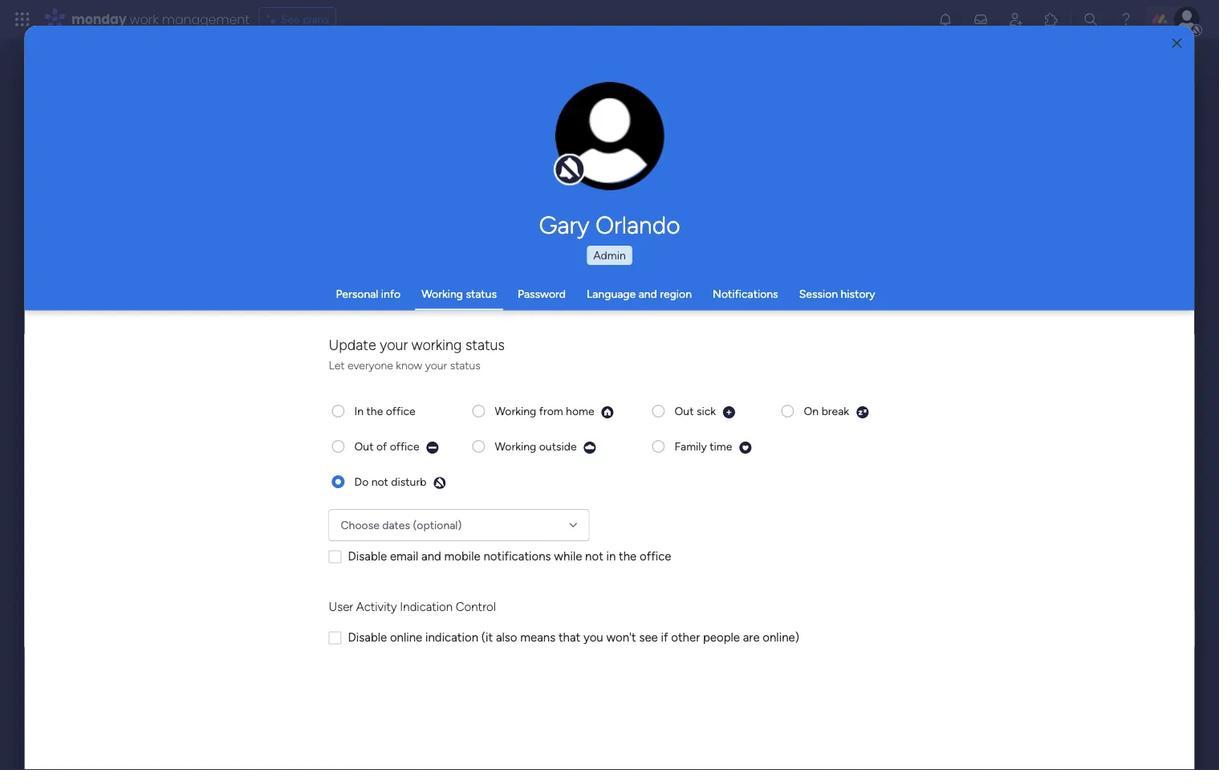 Task type: describe. For each thing, give the bounding box(es) containing it.
working for working status
[[422, 287, 463, 301]]

family
[[675, 440, 707, 453]]

in the office
[[354, 404, 416, 418]]

office for out of office
[[390, 440, 420, 453]]

1 horizontal spatial and
[[639, 287, 657, 301]]

invite members image
[[1008, 11, 1025, 27]]

email
[[390, 549, 419, 564]]

working status link
[[422, 287, 497, 301]]

0 vertical spatial not
[[372, 475, 389, 489]]

personal info
[[336, 287, 401, 301]]

if
[[661, 630, 668, 645]]

that
[[559, 630, 581, 645]]

you
[[584, 630, 604, 645]]

choose dates (optional)
[[341, 518, 462, 532]]

password
[[518, 287, 566, 301]]

personal
[[336, 287, 379, 301]]

won't
[[607, 630, 637, 645]]

in
[[354, 404, 364, 418]]

control
[[456, 599, 496, 614]]

change
[[576, 145, 612, 157]]

1 vertical spatial status
[[466, 336, 505, 354]]

do not disturb
[[354, 475, 427, 489]]

people
[[703, 630, 740, 645]]

dates
[[382, 518, 410, 532]]

in
[[607, 549, 616, 564]]

preview image for do not disturb
[[433, 476, 447, 490]]

change profile picture button
[[556, 82, 665, 191]]

preview image for working outside
[[583, 441, 597, 454]]

office for in the office
[[386, 404, 416, 418]]

home
[[566, 404, 595, 418]]

working outside
[[495, 440, 577, 453]]

session history
[[799, 287, 876, 301]]

of
[[377, 440, 387, 453]]

1 vertical spatial your
[[425, 358, 447, 372]]

mobile
[[444, 549, 481, 564]]

gary orlando button
[[389, 210, 831, 239]]

user activity indication control
[[329, 599, 496, 614]]

time
[[710, 440, 733, 453]]

monday work management
[[71, 10, 249, 28]]

close image
[[1173, 38, 1182, 49]]

let
[[329, 358, 345, 372]]

know
[[396, 358, 423, 372]]

region
[[660, 287, 692, 301]]

preview image for working from home
[[601, 405, 615, 419]]

password link
[[518, 287, 566, 301]]

do
[[354, 475, 369, 489]]

preview image for out of office
[[426, 441, 440, 454]]

plans
[[303, 12, 329, 26]]

working for working outside
[[495, 440, 537, 453]]

out for out sick
[[675, 404, 694, 418]]

while
[[554, 549, 582, 564]]

monday
[[71, 10, 127, 28]]

choose
[[341, 518, 380, 532]]

session history link
[[799, 287, 876, 301]]

(it
[[482, 630, 493, 645]]

also
[[496, 630, 518, 645]]

orlando
[[596, 210, 680, 239]]

profile
[[615, 145, 644, 157]]

1 horizontal spatial the
[[619, 549, 637, 564]]

search everything image
[[1083, 11, 1099, 27]]

notifications image
[[938, 11, 954, 27]]

preview image for out sick
[[723, 405, 736, 419]]

(optional)
[[413, 518, 462, 532]]

working
[[412, 336, 462, 354]]

see plans
[[281, 12, 329, 26]]



Task type: locate. For each thing, give the bounding box(es) containing it.
0 vertical spatial preview image
[[856, 405, 870, 419]]

outside
[[539, 440, 577, 453]]

inbox image
[[973, 11, 989, 27]]

0 horizontal spatial not
[[372, 475, 389, 489]]

disable down choose
[[348, 549, 387, 564]]

gary orlando image
[[1175, 6, 1200, 32]]

2 vertical spatial status
[[450, 358, 481, 372]]

2 vertical spatial office
[[640, 549, 672, 564]]

working right info
[[422, 287, 463, 301]]

preview image for family time
[[739, 441, 753, 454]]

management
[[162, 10, 249, 28]]

0 vertical spatial disable
[[348, 549, 387, 564]]

disable email and mobile notifications while not in the office
[[348, 549, 672, 564]]

language and region
[[587, 287, 692, 301]]

online
[[390, 630, 423, 645]]

language
[[587, 287, 636, 301]]

activity
[[356, 599, 397, 614]]

1 vertical spatial office
[[390, 440, 420, 453]]

office
[[386, 404, 416, 418], [390, 440, 420, 453], [640, 549, 672, 564]]

1 vertical spatial disable
[[348, 630, 387, 645]]

disable for disable online indication (it also means that you won't see if other people are online)
[[348, 630, 387, 645]]

working left outside
[[495, 440, 537, 453]]

0 vertical spatial out
[[675, 404, 694, 418]]

1 vertical spatial working
[[495, 404, 537, 418]]

indication
[[426, 630, 479, 645]]

0 vertical spatial the
[[367, 404, 383, 418]]

office right in
[[640, 549, 672, 564]]

disable down activity
[[348, 630, 387, 645]]

out sick
[[675, 404, 716, 418]]

gary orlando dialog
[[24, 26, 1195, 770]]

not
[[372, 475, 389, 489], [585, 549, 604, 564]]

sick
[[697, 404, 716, 418]]

working from home
[[495, 404, 595, 418]]

1 vertical spatial preview image
[[426, 441, 440, 454]]

1 horizontal spatial not
[[585, 549, 604, 564]]

0 vertical spatial office
[[386, 404, 416, 418]]

status
[[466, 287, 497, 301], [466, 336, 505, 354], [450, 358, 481, 372]]

2 vertical spatial preview image
[[433, 476, 447, 490]]

working
[[422, 287, 463, 301], [495, 404, 537, 418], [495, 440, 537, 453]]

disturb
[[391, 475, 427, 489]]

out of office
[[354, 440, 420, 453]]

history
[[841, 287, 876, 301]]

session
[[799, 287, 838, 301]]

and left the region
[[639, 287, 657, 301]]

1 vertical spatial and
[[422, 549, 441, 564]]

on break
[[804, 404, 850, 418]]

indication
[[400, 599, 453, 614]]

1 vertical spatial not
[[585, 549, 604, 564]]

break
[[822, 404, 850, 418]]

working status
[[422, 287, 497, 301]]

notifications link
[[713, 287, 779, 301]]

0 horizontal spatial out
[[354, 440, 374, 453]]

your up know
[[380, 336, 408, 354]]

not left in
[[585, 549, 604, 564]]

notifications
[[713, 287, 779, 301]]

office right the 'of'
[[390, 440, 420, 453]]

out left sick
[[675, 404, 694, 418]]

help image
[[1118, 11, 1135, 27]]

other
[[671, 630, 700, 645]]

preview image right the "home"
[[601, 405, 615, 419]]

0 horizontal spatial and
[[422, 549, 441, 564]]

1 horizontal spatial your
[[425, 358, 447, 372]]

preview image
[[601, 405, 615, 419], [723, 405, 736, 419], [583, 441, 597, 454], [739, 441, 753, 454]]

preview image right outside
[[583, 441, 597, 454]]

update your working status let everyone know your status
[[329, 336, 505, 372]]

status down working
[[450, 358, 481, 372]]

1 disable from the top
[[348, 549, 387, 564]]

0 vertical spatial and
[[639, 287, 657, 301]]

preview image right disturb
[[433, 476, 447, 490]]

not right do
[[372, 475, 389, 489]]

see plans button
[[259, 7, 337, 31]]

personal info link
[[336, 287, 401, 301]]

from
[[539, 404, 563, 418]]

online)
[[763, 630, 800, 645]]

disable
[[348, 549, 387, 564], [348, 630, 387, 645]]

status right working
[[466, 336, 505, 354]]

see
[[639, 630, 658, 645]]

info
[[381, 287, 401, 301]]

your
[[380, 336, 408, 354], [425, 358, 447, 372]]

and
[[639, 287, 657, 301], [422, 549, 441, 564]]

preview image right time
[[739, 441, 753, 454]]

see
[[281, 12, 300, 26]]

everyone
[[348, 358, 393, 372]]

change profile picture
[[576, 145, 644, 171]]

the
[[367, 404, 383, 418], [619, 549, 637, 564]]

family time
[[675, 440, 733, 453]]

1 vertical spatial the
[[619, 549, 637, 564]]

gary
[[539, 210, 590, 239]]

picture
[[594, 158, 627, 171]]

gary orlando
[[539, 210, 680, 239]]

select product image
[[14, 11, 31, 27]]

preview image right sick
[[723, 405, 736, 419]]

are
[[743, 630, 760, 645]]

0 vertical spatial status
[[466, 287, 497, 301]]

preview image for on break
[[856, 405, 870, 419]]

2 vertical spatial working
[[495, 440, 537, 453]]

status left password
[[466, 287, 497, 301]]

and right email
[[422, 549, 441, 564]]

apps image
[[1044, 11, 1060, 27]]

2 disable from the top
[[348, 630, 387, 645]]

disable online indication (it also means that you won't see if other people are online)
[[348, 630, 800, 645]]

means
[[520, 630, 556, 645]]

preview image up disturb
[[426, 441, 440, 454]]

working for working from home
[[495, 404, 537, 418]]

out left the 'of'
[[354, 440, 374, 453]]

user
[[329, 599, 353, 614]]

on
[[804, 404, 819, 418]]

preview image
[[856, 405, 870, 419], [426, 441, 440, 454], [433, 476, 447, 490]]

1 horizontal spatial out
[[675, 404, 694, 418]]

1 vertical spatial out
[[354, 440, 374, 453]]

work
[[130, 10, 159, 28]]

notifications
[[484, 549, 551, 564]]

0 horizontal spatial your
[[380, 336, 408, 354]]

0 vertical spatial your
[[380, 336, 408, 354]]

office up the out of office
[[386, 404, 416, 418]]

out for out of office
[[354, 440, 374, 453]]

working left from
[[495, 404, 537, 418]]

0 vertical spatial working
[[422, 287, 463, 301]]

language and region link
[[587, 287, 692, 301]]

preview image right break
[[856, 405, 870, 419]]

disable for disable email and mobile notifications while not in the office
[[348, 549, 387, 564]]

0 horizontal spatial the
[[367, 404, 383, 418]]

out
[[675, 404, 694, 418], [354, 440, 374, 453]]

admin
[[594, 249, 626, 262]]

update
[[329, 336, 376, 354]]

your down working
[[425, 358, 447, 372]]



Task type: vqa. For each thing, say whether or not it's contained in the screenshot.
"items" inside the Without a date / 0 items
no



